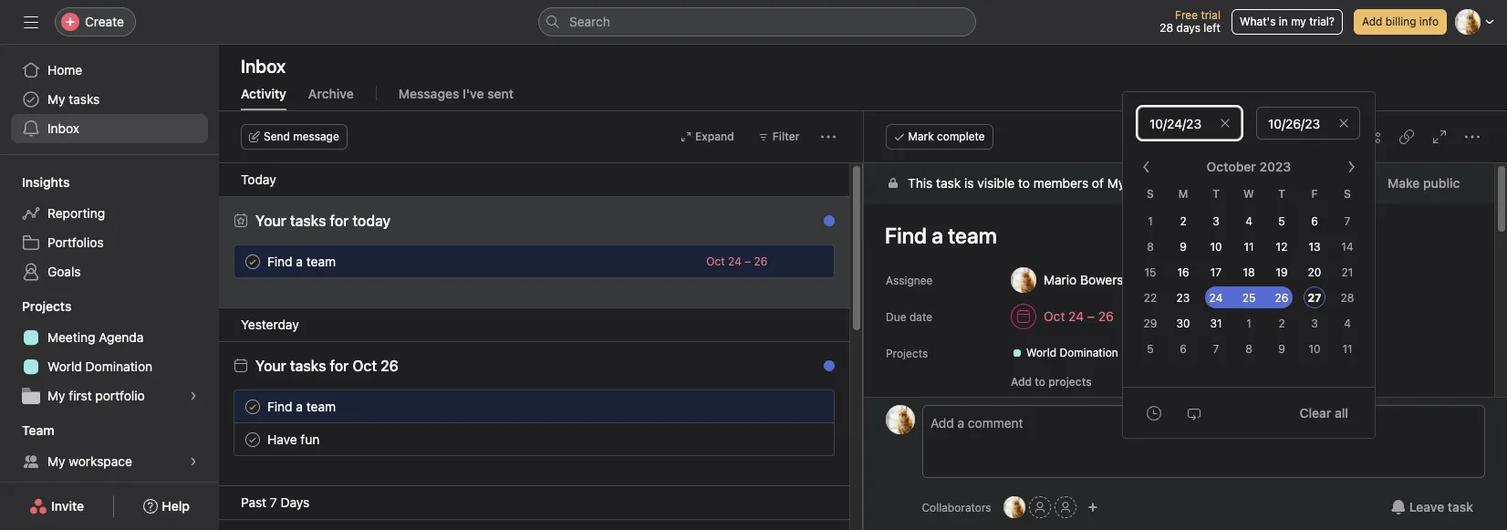 Task type: describe. For each thing, give the bounding box(es) containing it.
bowers
[[1080, 272, 1123, 287]]

make public button
[[1376, 167, 1472, 200]]

october 2023
[[1207, 159, 1292, 174]]

1 vertical spatial 4
[[1344, 317, 1351, 330]]

meeting agenda link
[[11, 323, 208, 352]]

clear
[[1300, 405, 1332, 420]]

past
[[241, 495, 267, 510]]

oct inside main content
[[1044, 308, 1065, 324]]

oct 24 – 26 inside main content
[[1044, 308, 1114, 324]]

your tasks for today link
[[256, 213, 391, 229]]

info
[[1420, 15, 1439, 28]]

create button
[[55, 7, 136, 37]]

full screen image
[[1433, 130, 1447, 144]]

archive notification image
[[815, 363, 829, 378]]

0 vertical spatial 8
[[1147, 240, 1154, 254]]

0 vertical spatial oct
[[707, 255, 725, 268]]

left
[[1204, 21, 1221, 35]]

send message button
[[241, 124, 348, 150]]

0 likes. click to like this task image
[[781, 254, 795, 269]]

copy task link image
[[1400, 130, 1415, 144]]

23
[[1177, 291, 1190, 305]]

tasks for your tasks for oct 26
[[290, 358, 326, 374]]

expand button
[[673, 124, 743, 150]]

add billing info
[[1363, 15, 1439, 28]]

0 horizontal spatial 24
[[728, 255, 742, 268]]

1 horizontal spatial mb button
[[1004, 496, 1025, 518]]

members
[[1033, 175, 1088, 191]]

remove assignee image
[[1139, 275, 1150, 286]]

add or remove collaborators image
[[1088, 502, 1098, 513]]

projects inside main content
[[886, 347, 928, 360]]

assignee
[[886, 274, 933, 287]]

make
[[1388, 175, 1420, 191]]

clear due date image
[[1339, 118, 1350, 129]]

25
[[1243, 291, 1256, 305]]

31
[[1211, 317, 1223, 330]]

clear start date image
[[1220, 118, 1231, 129]]

inbox link
[[11, 114, 208, 143]]

portfolios link
[[11, 228, 208, 257]]

task for this
[[936, 175, 961, 191]]

help
[[162, 498, 190, 514]]

search list box
[[538, 7, 977, 37]]

of
[[1092, 175, 1104, 191]]

1 vertical spatial 1
[[1247, 317, 1252, 330]]

0 horizontal spatial mb
[[892, 413, 909, 426]]

clear all button
[[1288, 397, 1361, 429]]

trial
[[1201, 8, 1221, 22]]

make public
[[1388, 175, 1460, 191]]

your for your tasks for oct 26
[[256, 358, 286, 374]]

to inside button
[[1035, 375, 1045, 389]]

find for your tasks for oct 26
[[267, 398, 293, 414]]

billing
[[1386, 15, 1417, 28]]

messages i've sent link
[[399, 86, 514, 110]]

0 likes. click to like this task image
[[1301, 130, 1316, 144]]

add to projects button
[[1003, 370, 1100, 395]]

task for leave
[[1448, 499, 1474, 515]]

24 inside main content
[[1068, 308, 1084, 324]]

see details, my workspace image
[[188, 456, 199, 467]]

teams element
[[0, 414, 219, 480]]

i've
[[463, 86, 484, 101]]

goals
[[47, 264, 81, 279]]

20
[[1308, 266, 1322, 279]]

1 horizontal spatial 8
[[1246, 342, 1253, 356]]

due date
[[886, 310, 932, 324]]

invite
[[51, 498, 84, 514]]

my workspace
[[47, 454, 132, 469]]

sent
[[488, 86, 514, 101]]

world domination link inside main content
[[1004, 344, 1125, 362]]

Due date text field
[[1257, 107, 1361, 140]]

1 horizontal spatial 5
[[1279, 214, 1286, 228]]

domination inside projects element
[[85, 359, 153, 374]]

0 horizontal spatial 10
[[1211, 240, 1223, 254]]

your tasks for oct 26
[[256, 358, 399, 374]]

main content inside find a team dialog
[[864, 163, 1494, 530]]

17
[[1211, 266, 1222, 279]]

my for my first portfolio
[[47, 388, 65, 403]]

insights element
[[0, 166, 219, 290]]

16
[[1178, 266, 1190, 279]]

1 horizontal spatial 9
[[1279, 342, 1286, 356]]

1 vertical spatial 6
[[1180, 342, 1187, 356]]

world inside main content
[[1026, 346, 1056, 360]]

7 days
[[270, 495, 310, 510]]

0 horizontal spatial to
[[1018, 175, 1030, 191]]

have
[[267, 431, 297, 447]]

Task Name text field
[[873, 214, 1472, 256]]

1 s from the left
[[1147, 187, 1154, 201]]

message
[[293, 130, 339, 143]]

have fun
[[267, 431, 320, 447]]

add for add billing info
[[1363, 15, 1383, 28]]

w
[[1244, 187, 1255, 201]]

my inside main content
[[1107, 175, 1125, 191]]

1 t from the left
[[1213, 187, 1220, 201]]

completed checkbox for your tasks for oct 26
[[242, 396, 264, 418]]

today
[[353, 213, 391, 229]]

0 horizontal spatial 5
[[1147, 342, 1154, 356]]

workspace.
[[1129, 175, 1196, 191]]

mark
[[909, 130, 934, 143]]

find for your tasks for today
[[267, 253, 293, 269]]

completed image for have
[[242, 428, 264, 450]]

workspace
[[69, 454, 132, 469]]

activity link
[[241, 86, 286, 110]]

a for your tasks for today
[[296, 253, 303, 269]]

my first portfolio
[[47, 388, 145, 403]]

help button
[[132, 490, 202, 523]]

team
[[22, 423, 54, 438]]

send message
[[264, 130, 339, 143]]

goals link
[[11, 257, 208, 287]]

0 vertical spatial 2
[[1180, 214, 1187, 228]]

insights
[[22, 174, 70, 190]]

your tasks for today
[[256, 213, 391, 229]]

1 vertical spatial 7
[[1213, 342, 1220, 356]]

add billing info button
[[1354, 9, 1447, 35]]

filter
[[773, 130, 800, 143]]

next month image
[[1344, 160, 1359, 174]]

archive notification image
[[815, 218, 829, 233]]

world domination inside projects element
[[47, 359, 153, 374]]

meeting
[[47, 329, 95, 345]]

complete
[[937, 130, 985, 143]]

home link
[[11, 56, 208, 85]]

trial?
[[1310, 15, 1335, 28]]

invite button
[[17, 490, 96, 523]]

portfolio
[[95, 388, 145, 403]]

add subtask image
[[1367, 130, 1382, 144]]

send
[[264, 130, 290, 143]]

completed image for find
[[242, 396, 264, 418]]

world domination inside find a team dialog
[[1026, 346, 1118, 360]]

27
[[1308, 291, 1322, 305]]

add for add to projects
[[1011, 375, 1032, 389]]

1 horizontal spatial 10
[[1309, 342, 1321, 356]]

for for oct
[[330, 358, 349, 374]]

collaborators
[[922, 501, 992, 514]]

2 t from the left
[[1279, 187, 1286, 201]]

this task is visible to members of my workspace.
[[908, 175, 1196, 191]]

today
[[241, 172, 276, 187]]

my for my tasks
[[47, 91, 65, 107]]

archive link
[[308, 86, 354, 110]]

0 horizontal spatial 9
[[1180, 240, 1187, 254]]

messages
[[399, 86, 459, 101]]

– inside main content
[[1087, 308, 1095, 324]]



Task type: vqa. For each thing, say whether or not it's contained in the screenshot.


Task type: locate. For each thing, give the bounding box(es) containing it.
2023
[[1260, 159, 1292, 174]]

8
[[1147, 240, 1154, 254], [1246, 342, 1253, 356]]

1 vertical spatial 28
[[1341, 291, 1355, 305]]

completed checkbox up yesterday
[[242, 251, 264, 272]]

projects down goals
[[22, 298, 72, 314]]

add inside add to projects button
[[1011, 375, 1032, 389]]

completed checkbox right 'see details, my first portfolio' icon
[[242, 396, 264, 418]]

0 vertical spatial 4
[[1246, 214, 1253, 228]]

7 down 31 at the right bottom of the page
[[1213, 342, 1220, 356]]

what's in my trial?
[[1240, 15, 1335, 28]]

2 completed image from the top
[[242, 428, 264, 450]]

9
[[1180, 240, 1187, 254], [1279, 342, 1286, 356]]

my
[[1292, 15, 1307, 28]]

mark complete button
[[886, 124, 994, 150]]

mario
[[1044, 272, 1077, 287]]

completed checkbox left have
[[242, 428, 264, 450]]

0 vertical spatial –
[[745, 255, 751, 268]]

2 down 19
[[1279, 317, 1286, 330]]

task inside main content
[[936, 175, 961, 191]]

1 team from the top
[[306, 253, 336, 269]]

1 find a team from the top
[[267, 253, 336, 269]]

find a team
[[267, 253, 336, 269], [267, 398, 336, 414]]

completed image
[[242, 396, 264, 418], [242, 428, 264, 450]]

8 up "15"
[[1147, 240, 1154, 254]]

0 vertical spatial mb
[[892, 413, 909, 426]]

team down your tasks for today link
[[306, 253, 336, 269]]

find
[[267, 253, 293, 269], [267, 398, 293, 414]]

1 horizontal spatial –
[[1087, 308, 1095, 324]]

18
[[1243, 266, 1255, 279]]

0 vertical spatial 11
[[1244, 240, 1254, 254]]

your down yesterday
[[256, 358, 286, 374]]

first
[[69, 388, 92, 403]]

6 down 30
[[1180, 342, 1187, 356]]

0 horizontal spatial inbox
[[47, 120, 79, 136]]

3 up 17
[[1213, 214, 1220, 228]]

completed checkbox for your tasks for today
[[242, 251, 264, 272]]

2 your from the top
[[256, 358, 286, 374]]

team for today
[[306, 253, 336, 269]]

26 inside main content
[[1098, 308, 1114, 324]]

team up 'fun'
[[306, 398, 336, 414]]

what's in my trial? button
[[1232, 9, 1343, 35]]

leave task button
[[1380, 491, 1486, 524]]

0 comments image
[[806, 254, 821, 269]]

messages i've sent
[[399, 86, 514, 101]]

world domination up projects
[[1026, 346, 1118, 360]]

to left projects
[[1035, 375, 1045, 389]]

my right of
[[1107, 175, 1125, 191]]

2 horizontal spatial 24
[[1210, 291, 1223, 305]]

leave task
[[1410, 499, 1474, 515]]

1 horizontal spatial task
[[1448, 499, 1474, 515]]

1 completed image from the top
[[242, 396, 264, 418]]

projects
[[1048, 375, 1092, 389]]

0 horizontal spatial world domination link
[[11, 352, 208, 381]]

my workspace link
[[11, 447, 208, 476]]

0 vertical spatial 28
[[1160, 21, 1174, 35]]

domination up portfolio
[[85, 359, 153, 374]]

4 down the w at the right top of the page
[[1246, 214, 1253, 228]]

15
[[1145, 266, 1157, 279]]

oct 24 – 26 button
[[707, 255, 768, 268]]

0 vertical spatial projects
[[22, 298, 72, 314]]

0 vertical spatial 3
[[1213, 214, 1220, 228]]

home
[[47, 62, 82, 78]]

public
[[1423, 175, 1460, 191]]

11 up all
[[1343, 342, 1353, 356]]

mb
[[892, 413, 909, 426], [1006, 500, 1023, 514]]

–
[[745, 255, 751, 268], [1087, 308, 1095, 324]]

world domination link up portfolio
[[11, 352, 208, 381]]

projects element
[[0, 290, 219, 414]]

0 horizontal spatial world
[[47, 359, 82, 374]]

inbox down my tasks
[[47, 120, 79, 136]]

add left billing
[[1363, 15, 1383, 28]]

world domination
[[1026, 346, 1118, 360], [47, 359, 153, 374]]

days
[[1177, 21, 1201, 35]]

1 vertical spatial find a team
[[267, 398, 336, 414]]

4
[[1246, 214, 1253, 228], [1344, 317, 1351, 330]]

0 horizontal spatial 1
[[1148, 214, 1153, 228]]

more actions for this task image
[[1466, 130, 1480, 144]]

0 vertical spatial to
[[1018, 175, 1030, 191]]

1 vertical spatial completed image
[[242, 428, 264, 450]]

domination up projects
[[1060, 346, 1118, 360]]

1 horizontal spatial 7
[[1345, 214, 1351, 228]]

set to repeat image
[[1187, 406, 1202, 420]]

your for your tasks for today
[[256, 213, 286, 229]]

1 vertical spatial oct
[[1044, 308, 1065, 324]]

0 horizontal spatial s
[[1147, 187, 1154, 201]]

add to projects
[[1011, 375, 1092, 389]]

0 vertical spatial 5
[[1279, 214, 1286, 228]]

24 left 0 likes. click to like this task image
[[728, 255, 742, 268]]

0 vertical spatial tasks
[[69, 91, 100, 107]]

19
[[1276, 266, 1288, 279]]

a
[[296, 253, 303, 269], [296, 398, 303, 414]]

1 horizontal spatial 3
[[1312, 317, 1319, 330]]

0 vertical spatial completed checkbox
[[242, 251, 264, 272]]

world down the meeting
[[47, 359, 82, 374]]

oct 24 – 26 left 0 likes. click to like this task image
[[707, 255, 768, 268]]

tasks left today
[[290, 213, 326, 229]]

2 find a team from the top
[[267, 398, 336, 414]]

28 inside free trial 28 days left
[[1160, 21, 1174, 35]]

1 find from the top
[[267, 253, 293, 269]]

0 vertical spatial inbox
[[241, 56, 286, 77]]

due
[[886, 310, 906, 324]]

this
[[908, 175, 933, 191]]

4 down the 21
[[1344, 317, 1351, 330]]

tasks
[[69, 91, 100, 107], [290, 213, 326, 229], [290, 358, 326, 374]]

0 vertical spatial 10
[[1211, 240, 1223, 254]]

1 vertical spatial for
[[330, 358, 349, 374]]

0 vertical spatial your
[[256, 213, 286, 229]]

inbox up the activity
[[241, 56, 286, 77]]

task left is
[[936, 175, 961, 191]]

visible
[[977, 175, 1015, 191]]

date
[[909, 310, 932, 324]]

a up have fun
[[296, 398, 303, 414]]

10
[[1211, 240, 1223, 254], [1309, 342, 1321, 356]]

completed image left have
[[242, 428, 264, 450]]

1 for from the top
[[330, 213, 349, 229]]

world domination link up projects
[[1004, 344, 1125, 362]]

projects inside dropdown button
[[22, 298, 72, 314]]

october 2023 button
[[1195, 151, 1322, 183]]

0 horizontal spatial add
[[1011, 375, 1032, 389]]

24 up 31 at the right bottom of the page
[[1210, 291, 1223, 305]]

oct 24 – 26 down mario bowers
[[1044, 308, 1114, 324]]

0 horizontal spatial 6
[[1180, 342, 1187, 356]]

1 horizontal spatial mb
[[1006, 500, 1023, 514]]

a down your tasks for today link
[[296, 253, 303, 269]]

5 down the 29
[[1147, 342, 1154, 356]]

1 vertical spatial to
[[1035, 375, 1045, 389]]

0 vertical spatial find a team
[[267, 253, 336, 269]]

1 vertical spatial 3
[[1312, 317, 1319, 330]]

october
[[1207, 159, 1257, 174]]

5
[[1279, 214, 1286, 228], [1147, 342, 1154, 356]]

create
[[85, 14, 124, 29]]

completed image
[[242, 251, 264, 272]]

0 vertical spatial add
[[1363, 15, 1383, 28]]

free trial 28 days left
[[1160, 8, 1221, 35]]

– down mario bowers
[[1087, 308, 1095, 324]]

find a team up have fun
[[267, 398, 336, 414]]

my first portfolio link
[[11, 381, 208, 411]]

0 horizontal spatial 4
[[1246, 214, 1253, 228]]

28 left the days
[[1160, 21, 1174, 35]]

team for oct
[[306, 398, 336, 414]]

projects button
[[0, 298, 72, 316]]

1 horizontal spatial s
[[1344, 187, 1352, 201]]

0 horizontal spatial mb button
[[886, 405, 915, 434]]

2 team from the top
[[306, 398, 336, 414]]

0 vertical spatial completed image
[[242, 396, 264, 418]]

world inside projects element
[[47, 359, 82, 374]]

1 vertical spatial mb button
[[1004, 496, 1025, 518]]

team
[[306, 253, 336, 269], [306, 398, 336, 414]]

fun
[[301, 431, 320, 447]]

1 completed checkbox from the top
[[242, 251, 264, 272]]

1 your from the top
[[256, 213, 286, 229]]

1 vertical spatial 24
[[1210, 291, 1223, 305]]

1 horizontal spatial 11
[[1343, 342, 1353, 356]]

domination inside main content
[[1060, 346, 1118, 360]]

my down home
[[47, 91, 65, 107]]

1 vertical spatial projects
[[886, 347, 928, 360]]

previous month image
[[1140, 160, 1154, 174]]

1 vertical spatial team
[[306, 398, 336, 414]]

13
[[1309, 240, 1321, 254]]

what's
[[1240, 15, 1276, 28]]

team button
[[0, 422, 54, 440]]

2 horizontal spatial oct
[[1044, 308, 1065, 324]]

1 horizontal spatial 6
[[1312, 214, 1319, 228]]

mario bowers
[[1044, 272, 1123, 287]]

projects
[[22, 298, 72, 314], [886, 347, 928, 360]]

0 vertical spatial find
[[267, 253, 293, 269]]

find a team dialog
[[864, 111, 1508, 530]]

Start date text field
[[1138, 107, 1242, 140]]

Completed checkbox
[[242, 251, 264, 272], [242, 396, 264, 418], [242, 428, 264, 450]]

0 vertical spatial 1
[[1148, 214, 1153, 228]]

0 horizontal spatial world domination
[[47, 359, 153, 374]]

0 vertical spatial oct 24 – 26
[[707, 255, 768, 268]]

find a team for your tasks for today
[[267, 253, 336, 269]]

– left 0 likes. click to like this task image
[[745, 255, 751, 268]]

2 vertical spatial completed checkbox
[[242, 428, 264, 450]]

1 vertical spatial oct 24 – 26
[[1044, 308, 1114, 324]]

for for today
[[330, 213, 349, 229]]

1 down 25
[[1247, 317, 1252, 330]]

28 down the 21
[[1341, 291, 1355, 305]]

1 vertical spatial –
[[1087, 308, 1095, 324]]

1 vertical spatial 11
[[1343, 342, 1353, 356]]

tasks for your tasks for today
[[290, 213, 326, 229]]

10 up 17
[[1211, 240, 1223, 254]]

14
[[1342, 240, 1354, 254]]

more actions image
[[821, 130, 836, 144]]

meeting agenda
[[47, 329, 144, 345]]

main content containing this task is visible to members of my workspace.
[[864, 163, 1494, 530]]

past 7 days
[[241, 495, 310, 510]]

0 horizontal spatial –
[[745, 255, 751, 268]]

insights button
[[0, 173, 70, 192]]

world up add to projects
[[1026, 346, 1056, 360]]

my inside global element
[[47, 91, 65, 107]]

1 horizontal spatial oct
[[707, 255, 725, 268]]

0 vertical spatial mb button
[[886, 405, 915, 434]]

s down next month icon
[[1344, 187, 1352, 201]]

2 vertical spatial tasks
[[290, 358, 326, 374]]

t down 2023
[[1279, 187, 1286, 201]]

0 vertical spatial for
[[330, 213, 349, 229]]

a for your tasks for oct 26
[[296, 398, 303, 414]]

1 a from the top
[[296, 253, 303, 269]]

1 horizontal spatial 1
[[1247, 317, 1252, 330]]

2 s from the left
[[1344, 187, 1352, 201]]

s down previous month image at the top of the page
[[1147, 187, 1154, 201]]

add time image
[[1147, 406, 1162, 420]]

reporting
[[47, 205, 105, 221]]

leave
[[1410, 499, 1445, 515]]

expand
[[695, 130, 735, 143]]

task
[[936, 175, 961, 191], [1448, 499, 1474, 515]]

hide sidebar image
[[24, 15, 38, 29]]

11 up 18
[[1244, 240, 1254, 254]]

2 a from the top
[[296, 398, 303, 414]]

7 up "14"
[[1345, 214, 1351, 228]]

clear all
[[1300, 405, 1349, 420]]

task inside leave task button
[[1448, 499, 1474, 515]]

find a team for your tasks for oct 26
[[267, 398, 336, 414]]

10 down 27
[[1309, 342, 1321, 356]]

12
[[1276, 240, 1288, 254]]

s
[[1147, 187, 1154, 201], [1344, 187, 1352, 201]]

task right leave
[[1448, 499, 1474, 515]]

1 horizontal spatial inbox
[[241, 56, 286, 77]]

2 vertical spatial oct
[[353, 358, 377, 374]]

my inside teams element
[[47, 454, 65, 469]]

0 horizontal spatial oct 24 – 26
[[707, 255, 768, 268]]

0 horizontal spatial oct
[[353, 358, 377, 374]]

2 down 'm'
[[1180, 214, 1187, 228]]

0 horizontal spatial 2
[[1180, 214, 1187, 228]]

tasks for my tasks
[[69, 91, 100, 107]]

1 horizontal spatial projects
[[886, 347, 928, 360]]

0 vertical spatial 6
[[1312, 214, 1319, 228]]

1 down workspace.
[[1148, 214, 1153, 228]]

0 vertical spatial 24
[[728, 255, 742, 268]]

1 vertical spatial tasks
[[290, 213, 326, 229]]

inbox inside global element
[[47, 120, 79, 136]]

your tasks for oct 26 link
[[256, 358, 399, 374]]

tasks inside global element
[[69, 91, 100, 107]]

find a team down your tasks for today link
[[267, 253, 336, 269]]

domination
[[1060, 346, 1118, 360], [85, 359, 153, 374]]

1 vertical spatial add
[[1011, 375, 1032, 389]]

add left projects
[[1011, 375, 1032, 389]]

completed image right 'see details, my first portfolio' icon
[[242, 396, 264, 418]]

0 vertical spatial 9
[[1180, 240, 1187, 254]]

2
[[1180, 214, 1187, 228], [1279, 317, 1286, 330]]

1 vertical spatial 2
[[1279, 317, 1286, 330]]

see details, my first portfolio image
[[188, 391, 199, 402]]

1 vertical spatial task
[[1448, 499, 1474, 515]]

my inside projects element
[[47, 388, 65, 403]]

free
[[1176, 8, 1198, 22]]

30
[[1177, 317, 1191, 330]]

0 vertical spatial a
[[296, 253, 303, 269]]

my down 'team'
[[47, 454, 65, 469]]

main content
[[864, 163, 1494, 530]]

find right completed image
[[267, 253, 293, 269]]

1 vertical spatial completed checkbox
[[242, 396, 264, 418]]

5 up 12
[[1279, 214, 1286, 228]]

agenda
[[99, 329, 144, 345]]

archive
[[308, 86, 354, 101]]

29
[[1144, 317, 1158, 330]]

1 vertical spatial inbox
[[47, 120, 79, 136]]

1 vertical spatial 9
[[1279, 342, 1286, 356]]

3 down 27
[[1312, 317, 1319, 330]]

2 completed checkbox from the top
[[242, 396, 264, 418]]

tasks down yesterday
[[290, 358, 326, 374]]

1 vertical spatial a
[[296, 398, 303, 414]]

1 horizontal spatial oct 24 – 26
[[1044, 308, 1114, 324]]

global element
[[0, 45, 219, 154]]

2 find from the top
[[267, 398, 293, 414]]

2 for from the top
[[330, 358, 349, 374]]

3
[[1213, 214, 1220, 228], [1312, 317, 1319, 330]]

tasks down home
[[69, 91, 100, 107]]

my tasks link
[[11, 85, 208, 114]]

1 horizontal spatial world domination
[[1026, 346, 1118, 360]]

22
[[1144, 291, 1157, 305]]

1 vertical spatial 5
[[1147, 342, 1154, 356]]

0 horizontal spatial projects
[[22, 298, 72, 314]]

find up have
[[267, 398, 293, 414]]

1 vertical spatial 8
[[1246, 342, 1253, 356]]

is
[[964, 175, 974, 191]]

my left first
[[47, 388, 65, 403]]

1 horizontal spatial add
[[1363, 15, 1383, 28]]

portfolios
[[47, 235, 104, 250]]

8 down 25
[[1246, 342, 1253, 356]]

m
[[1179, 187, 1189, 201]]

my for my workspace
[[47, 454, 65, 469]]

0 vertical spatial task
[[936, 175, 961, 191]]

3 completed checkbox from the top
[[242, 428, 264, 450]]

1 vertical spatial 10
[[1309, 342, 1321, 356]]

world domination up my first portfolio
[[47, 359, 153, 374]]

your down the today
[[256, 213, 286, 229]]

6 up 13
[[1312, 214, 1319, 228]]

to right visible
[[1018, 175, 1030, 191]]

t down october on the top right of the page
[[1213, 187, 1220, 201]]

1 horizontal spatial 28
[[1341, 291, 1355, 305]]

24 down mario bowers dropdown button
[[1068, 308, 1084, 324]]

projects down due date
[[886, 347, 928, 360]]

0 horizontal spatial 8
[[1147, 240, 1154, 254]]

add inside add billing info 'button'
[[1363, 15, 1383, 28]]



